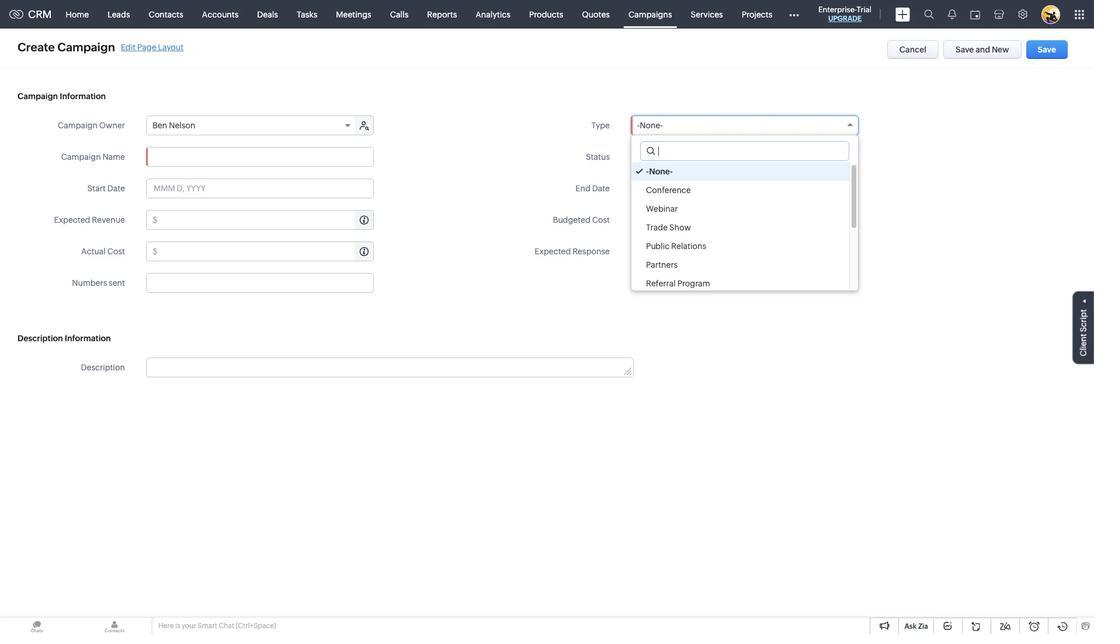 Task type: describe. For each thing, give the bounding box(es) containing it.
edit page layout link
[[121, 42, 184, 52]]

- inside field
[[637, 121, 640, 130]]

mmm d, yyyy text field for start date
[[146, 179, 374, 199]]

conference option
[[631, 181, 849, 200]]

accounts
[[202, 10, 239, 19]]

home
[[66, 10, 89, 19]]

-none- inside option
[[646, 167, 673, 176]]

information for description information
[[65, 334, 111, 343]]

contacts
[[149, 10, 183, 19]]

$ for revenue
[[152, 216, 158, 225]]

campaign information
[[18, 92, 106, 101]]

date for end date
[[592, 184, 610, 193]]

referral program
[[646, 279, 710, 289]]

layout
[[158, 42, 184, 52]]

revenue
[[92, 216, 125, 225]]

-none- option
[[631, 162, 849, 181]]

end date
[[576, 184, 610, 193]]

edit
[[121, 42, 136, 52]]

mmm d, yyyy text field for end date
[[631, 179, 859, 199]]

products
[[529, 10, 563, 19]]

here
[[158, 623, 174, 631]]

projects link
[[732, 0, 782, 28]]

referral
[[646, 279, 676, 289]]

trade show
[[646, 223, 691, 232]]

webinar option
[[631, 200, 849, 218]]

expected revenue
[[54, 216, 125, 225]]

analytics link
[[466, 0, 520, 28]]

is
[[175, 623, 180, 631]]

numbers sent
[[72, 279, 125, 288]]

public
[[646, 242, 670, 251]]

projects
[[742, 10, 772, 19]]

services
[[691, 10, 723, 19]]

campaigns link
[[619, 0, 681, 28]]

meetings link
[[327, 0, 381, 28]]

signals element
[[941, 0, 963, 29]]

create
[[18, 40, 55, 54]]

ask zia
[[905, 623, 928, 631]]

description for description
[[81, 363, 125, 373]]

profile element
[[1035, 0, 1067, 28]]

campaign for campaign information
[[18, 92, 58, 101]]

smart
[[198, 623, 217, 631]]

trade
[[646, 223, 668, 232]]

-none- inside field
[[637, 121, 663, 130]]

profile image
[[1042, 5, 1060, 24]]

meetings
[[336, 10, 371, 19]]

trade show option
[[631, 218, 849, 237]]

save button
[[1026, 40, 1068, 59]]

contacts link
[[139, 0, 193, 28]]

ben nelson
[[152, 121, 195, 130]]

page
[[137, 42, 156, 52]]

enterprise-trial upgrade
[[818, 5, 872, 23]]

calendar image
[[970, 10, 980, 19]]

information for campaign information
[[60, 92, 106, 101]]

create campaign edit page layout
[[18, 40, 184, 54]]

upgrade
[[828, 15, 862, 23]]

none- inside option
[[649, 167, 673, 176]]

new
[[992, 45, 1009, 54]]

quotes link
[[573, 0, 619, 28]]

campaign name
[[61, 152, 125, 162]]

response
[[573, 247, 610, 256]]

analytics
[[476, 10, 510, 19]]

public relations option
[[631, 237, 849, 256]]

partners
[[646, 261, 678, 270]]

campaign for campaign name
[[61, 152, 101, 162]]

date for start date
[[107, 184, 125, 193]]

deals
[[257, 10, 278, 19]]

search element
[[917, 0, 941, 29]]

type
[[591, 121, 610, 130]]

enterprise-
[[818, 5, 857, 14]]

trial
[[857, 5, 872, 14]]

cost for budgeted cost
[[592, 216, 610, 225]]

public relations
[[646, 242, 706, 251]]

save for save
[[1038, 45, 1056, 54]]

and
[[976, 45, 990, 54]]



Task type: locate. For each thing, give the bounding box(es) containing it.
1 horizontal spatial cost
[[592, 216, 610, 225]]

-none- up conference
[[646, 167, 673, 176]]

1 vertical spatial none-
[[649, 167, 673, 176]]

partners option
[[631, 256, 849, 275]]

$ right actual cost at the top
[[152, 247, 158, 256]]

ask
[[905, 623, 917, 631]]

calls
[[390, 10, 408, 19]]

None text field
[[159, 211, 373, 230], [159, 242, 373, 261], [146, 273, 374, 293], [147, 359, 633, 377], [159, 211, 373, 230], [159, 242, 373, 261], [146, 273, 374, 293], [147, 359, 633, 377]]

1 horizontal spatial mmm d, yyyy text field
[[631, 179, 859, 199]]

0 horizontal spatial description
[[18, 334, 63, 343]]

1 horizontal spatial save
[[1038, 45, 1056, 54]]

1 vertical spatial cost
[[107, 247, 125, 256]]

(ctrl+space)
[[236, 623, 276, 631]]

date
[[107, 184, 125, 193], [592, 184, 610, 193]]

0 horizontal spatial save
[[956, 45, 974, 54]]

description
[[18, 334, 63, 343], [81, 363, 125, 373]]

leads link
[[98, 0, 139, 28]]

1 vertical spatial description
[[81, 363, 125, 373]]

save and new button
[[943, 40, 1021, 59]]

list box containing -none-
[[631, 162, 858, 293]]

budgeted cost
[[553, 216, 610, 225]]

budgeted
[[553, 216, 590, 225]]

webinar
[[646, 204, 678, 214]]

none- inside field
[[640, 121, 663, 130]]

cost right budgeted
[[592, 216, 610, 225]]

status
[[586, 152, 610, 162]]

1 mmm d, yyyy text field from the left
[[146, 179, 374, 199]]

save inside 'button'
[[1038, 45, 1056, 54]]

0 horizontal spatial date
[[107, 184, 125, 193]]

save
[[956, 45, 974, 54], [1038, 45, 1056, 54]]

2 mmm d, yyyy text field from the left
[[631, 179, 859, 199]]

crm link
[[9, 8, 52, 20]]

information up campaign owner
[[60, 92, 106, 101]]

0 vertical spatial cost
[[592, 216, 610, 225]]

2 save from the left
[[1038, 45, 1056, 54]]

$
[[152, 216, 158, 225], [152, 247, 158, 256]]

expected down budgeted
[[535, 247, 571, 256]]

1 horizontal spatial -
[[646, 167, 649, 176]]

expected response
[[535, 247, 610, 256]]

none-
[[640, 121, 663, 130], [649, 167, 673, 176]]

products link
[[520, 0, 573, 28]]

Other Modules field
[[782, 5, 807, 24]]

signals image
[[948, 9, 956, 19]]

none- up conference
[[649, 167, 673, 176]]

tasks
[[297, 10, 317, 19]]

date right end
[[592, 184, 610, 193]]

tasks link
[[287, 0, 327, 28]]

- up conference
[[646, 167, 649, 176]]

1 vertical spatial expected
[[535, 247, 571, 256]]

cost right actual
[[107, 247, 125, 256]]

expected for expected revenue
[[54, 216, 90, 225]]

0 horizontal spatial expected
[[54, 216, 90, 225]]

- inside option
[[646, 167, 649, 176]]

end
[[576, 184, 590, 193]]

campaign for campaign owner
[[58, 121, 97, 130]]

campaign owner
[[58, 121, 125, 130]]

0 vertical spatial none-
[[640, 121, 663, 130]]

1 horizontal spatial description
[[81, 363, 125, 373]]

-
[[637, 121, 640, 130], [646, 167, 649, 176]]

actual
[[81, 247, 106, 256]]

1 horizontal spatial date
[[592, 184, 610, 193]]

0 vertical spatial description
[[18, 334, 63, 343]]

deals link
[[248, 0, 287, 28]]

here is your smart chat (ctrl+space)
[[158, 623, 276, 631]]

1 horizontal spatial expected
[[535, 247, 571, 256]]

save for save and new
[[956, 45, 974, 54]]

quotes
[[582, 10, 610, 19]]

MMM D, YYYY text field
[[146, 179, 374, 199], [631, 179, 859, 199]]

- right type
[[637, 121, 640, 130]]

campaign down create
[[18, 92, 58, 101]]

chats image
[[0, 619, 74, 635]]

1 vertical spatial -
[[646, 167, 649, 176]]

campaign left name
[[61, 152, 101, 162]]

ben
[[152, 121, 167, 130]]

1 $ from the top
[[152, 216, 158, 225]]

client script
[[1079, 309, 1088, 357]]

1 date from the left
[[107, 184, 125, 193]]

client
[[1079, 334, 1088, 357]]

campaign down home link
[[57, 40, 115, 54]]

2 $ from the top
[[152, 247, 158, 256]]

0 vertical spatial -
[[637, 121, 640, 130]]

$ right the revenue
[[152, 216, 158, 225]]

start date
[[87, 184, 125, 193]]

date right start
[[107, 184, 125, 193]]

save down profile element
[[1038, 45, 1056, 54]]

search image
[[924, 9, 934, 19]]

chat
[[219, 623, 234, 631]]

expected
[[54, 216, 90, 225], [535, 247, 571, 256]]

None text field
[[641, 142, 849, 161], [146, 147, 374, 167], [644, 211, 858, 230], [631, 242, 859, 262], [641, 142, 849, 161], [146, 147, 374, 167], [644, 211, 858, 230], [631, 242, 859, 262]]

script
[[1079, 309, 1088, 332]]

-none- right type
[[637, 121, 663, 130]]

0 vertical spatial $
[[152, 216, 158, 225]]

actual cost
[[81, 247, 125, 256]]

Ben Nelson field
[[147, 116, 356, 135]]

calls link
[[381, 0, 418, 28]]

nelson
[[169, 121, 195, 130]]

$ for cost
[[152, 247, 158, 256]]

description information
[[18, 334, 111, 343]]

1 vertical spatial information
[[65, 334, 111, 343]]

conference
[[646, 186, 691, 195]]

zia
[[918, 623, 928, 631]]

0 vertical spatial information
[[60, 92, 106, 101]]

create menu image
[[895, 7, 910, 21]]

save and new
[[956, 45, 1009, 54]]

numbers
[[72, 279, 107, 288]]

cancel button
[[887, 40, 939, 59]]

crm
[[28, 8, 52, 20]]

reports
[[427, 10, 457, 19]]

description for description information
[[18, 334, 63, 343]]

cost
[[592, 216, 610, 225], [107, 247, 125, 256]]

owner
[[99, 121, 125, 130]]

your
[[182, 623, 196, 631]]

0 horizontal spatial mmm d, yyyy text field
[[146, 179, 374, 199]]

home link
[[56, 0, 98, 28]]

list box
[[631, 162, 858, 293]]

-None- field
[[631, 116, 859, 136]]

1 vertical spatial -none-
[[646, 167, 673, 176]]

0 horizontal spatial -
[[637, 121, 640, 130]]

reports link
[[418, 0, 466, 28]]

campaign down campaign information in the top of the page
[[58, 121, 97, 130]]

information down 'numbers'
[[65, 334, 111, 343]]

none- right type
[[640, 121, 663, 130]]

program
[[677, 279, 710, 289]]

cost for actual cost
[[107, 247, 125, 256]]

information
[[60, 92, 106, 101], [65, 334, 111, 343]]

contacts image
[[78, 619, 151, 635]]

0 vertical spatial expected
[[54, 216, 90, 225]]

2 date from the left
[[592, 184, 610, 193]]

create menu element
[[888, 0, 917, 28]]

leads
[[108, 10, 130, 19]]

sent
[[109, 279, 125, 288]]

1 save from the left
[[956, 45, 974, 54]]

services link
[[681, 0, 732, 28]]

expected for expected response
[[535, 247, 571, 256]]

accounts link
[[193, 0, 248, 28]]

1 vertical spatial $
[[152, 247, 158, 256]]

campaign
[[57, 40, 115, 54], [18, 92, 58, 101], [58, 121, 97, 130], [61, 152, 101, 162]]

expected left the revenue
[[54, 216, 90, 225]]

cancel
[[899, 45, 926, 54]]

save inside 'button'
[[956, 45, 974, 54]]

save left and
[[956, 45, 974, 54]]

referral program option
[[631, 275, 849, 293]]

relations
[[671, 242, 706, 251]]

start
[[87, 184, 106, 193]]

campaigns
[[629, 10, 672, 19]]

show
[[669, 223, 691, 232]]

0 vertical spatial -none-
[[637, 121, 663, 130]]

name
[[103, 152, 125, 162]]

0 horizontal spatial cost
[[107, 247, 125, 256]]



Task type: vqa. For each thing, say whether or not it's contained in the screenshot.
Button
no



